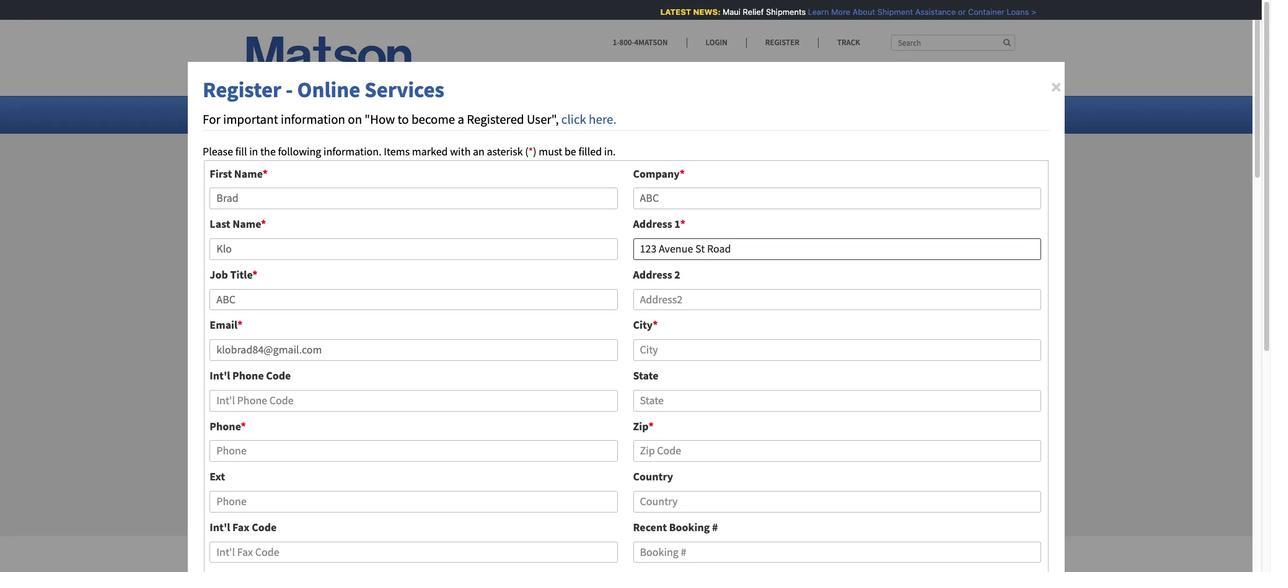 Task type: locate. For each thing, give the bounding box(es) containing it.
shipment right 'about'
[[872, 7, 908, 17]]

to left the get
[[647, 555, 657, 569]]

0 vertical spatial 8766:
[[632, 365, 656, 379]]

commodities:
[[500, 404, 564, 418]]

3 time from the top
[[341, 404, 362, 418]]

0 horizontal spatial you
[[255, 480, 272, 494]]

asia
[[609, 107, 628, 121]]

code right fax
[[252, 520, 277, 535]]

0 horizontal spatial to
[[319, 480, 329, 494]]

0 horizontal spatial 1-
[[582, 365, 591, 379]]

"how
[[365, 111, 395, 128]]

you right if
[[255, 480, 272, 494]]

for left all
[[247, 311, 263, 325]]

time inside individual/one-time shipping other containerized commodities: book/quote – please call 1-800-962- 8766: or
[[341, 404, 362, 418]]

1 vertical spatial please
[[641, 404, 672, 418]]

register down shipments
[[765, 37, 799, 48]]

already
[[292, 274, 326, 289]]

an...
[[676, 555, 696, 569]]

0 horizontal spatial please
[[203, 144, 233, 158]]

0 vertical spatial register
[[765, 37, 799, 48]]

get
[[659, 555, 674, 569]]

0 vertical spatial int'l
[[210, 369, 230, 383]]

other up phone text field on the bottom of the page
[[407, 404, 432, 418]]

2 vertical spatial time
[[341, 404, 362, 418]]

registration for registration for matson navigation company
[[247, 141, 390, 178]]

please right "logistics,"
[[541, 480, 572, 494]]

for right "register"
[[368, 480, 381, 494]]

please up 'zip *' at the bottom of page
[[641, 404, 672, 418]]

or down track
[[296, 422, 305, 436]]

call
[[564, 365, 580, 379], [674, 404, 690, 418]]

1 vertical spatial for
[[373, 221, 387, 235]]

0 horizontal spatial call
[[564, 365, 580, 379]]

recent booking #
[[633, 520, 718, 535]]

1 horizontal spatial an
[[473, 144, 485, 158]]

individual/one- up track link
[[268, 365, 341, 379]]

household down automobile:
[[407, 365, 458, 379]]

0 vertical spatial for
[[396, 141, 428, 178]]

1 vertical spatial other
[[407, 404, 432, 418]]

1 horizontal spatial 800-
[[701, 404, 722, 418]]

2 vertical spatial to
[[647, 555, 657, 569]]

0 horizontal spatial household
[[407, 365, 458, 379]]

address left 2
[[633, 268, 672, 282]]

shipping
[[365, 343, 405, 357], [365, 365, 405, 379], [365, 404, 405, 418]]

other right all
[[280, 311, 306, 325]]

– left personal
[[759, 555, 765, 569]]

1 horizontal spatial for
[[247, 311, 263, 325]]

individual/one- inside individual/one-time shipping other containerized commodities: book/quote – please call 1-800-962- 8766: or
[[268, 404, 341, 418]]

1 horizontal spatial 8766:
[[632, 365, 656, 379]]

latest news: maui relief shipments learn more about shipment assistance or container loans >
[[655, 7, 1031, 17]]

1- left 962-
[[692, 404, 701, 418]]

shipping for other
[[365, 404, 405, 418]]

1 address from the top
[[633, 217, 672, 231]]

city *
[[633, 318, 658, 332]]

please
[[203, 144, 233, 158], [496, 555, 527, 569]]

1 horizontal spatial please
[[496, 555, 527, 569]]

registered
[[329, 274, 375, 289]]

to
[[398, 111, 409, 128], [319, 480, 329, 494], [647, 555, 657, 569]]

State text field
[[633, 390, 1041, 412]]

0 horizontal spatial or
[[296, 422, 305, 436]]

individual/one- down track link
[[268, 404, 341, 418]]

2 address from the top
[[633, 268, 672, 282]]

to left "register"
[[319, 480, 329, 494]]

2 time from the top
[[341, 365, 362, 379]]

also
[[247, 555, 267, 569]]

with for account
[[437, 480, 457, 494]]

click
[[561, 111, 586, 128], [574, 480, 595, 494]]

0 vertical spatial for
[[203, 111, 221, 128]]

name right last
[[233, 217, 261, 231]]

1 shipping from the top
[[365, 343, 405, 357]]

company for doing
[[268, 253, 313, 267]]

please left contact
[[496, 555, 527, 569]]

an left the 'asterisk'
[[473, 144, 485, 158]]

Ext text field
[[210, 491, 618, 513]]

learn more about shipment assistance or container loans > link
[[803, 7, 1031, 17]]

0 vertical spatial shipping
[[365, 343, 405, 357]]

shipment left tracking
[[396, 555, 442, 569]]

Country text field
[[633, 491, 1041, 513]]

1 vertical spatial you
[[740, 555, 757, 569]]

guam
[[413, 107, 441, 121]]

registration for registration is applicable for following:
[[247, 221, 307, 235]]

0 vertical spatial you
[[255, 480, 272, 494]]

1 vertical spatial please
[[496, 555, 527, 569]]

int'l left fax
[[210, 520, 230, 535]]

2 individual/one- from the top
[[268, 365, 341, 379]]

book
[[494, 365, 521, 379]]

individual/one-
[[268, 343, 341, 357], [268, 365, 341, 379], [268, 404, 341, 418]]

company
[[633, 166, 680, 181], [247, 176, 363, 214], [268, 253, 313, 267]]

for up first name text field
[[396, 141, 428, 178]]

call down estimate
[[674, 404, 690, 418]]

individual/one-time shipping automobile:
[[268, 343, 467, 357]]

2
[[674, 268, 680, 282]]

1 vertical spatial 800-
[[701, 404, 722, 418]]

8766: down track link
[[268, 422, 293, 436]]

with right account
[[437, 480, 457, 494]]

with for marked
[[450, 144, 471, 158]]

shipping up phone text field on the bottom of the page
[[365, 404, 405, 418]]

1-
[[613, 37, 619, 48], [582, 365, 591, 379], [692, 404, 701, 418]]

name down 'in'
[[234, 166, 263, 181]]

container
[[963, 7, 999, 17]]

registration left is
[[247, 221, 307, 235]]

0 vertical spatial registration
[[247, 141, 390, 178]]

register up important
[[203, 76, 281, 103]]

fill
[[235, 144, 247, 158]]

code
[[266, 369, 291, 383], [252, 520, 277, 535]]

call inside individual/one-time shipping other containerized commodities: book/quote – please call 1-800-962- 8766: or
[[674, 404, 690, 418]]

2 vertical spatial individual/one-
[[268, 404, 341, 418]]

please for please contact customer service to get an...
[[496, 555, 527, 569]]

0 horizontal spatial register
[[203, 76, 281, 103]]

2 vertical spatial 1-
[[692, 404, 701, 418]]

1 vertical spatial to
[[319, 480, 329, 494]]

1 horizontal spatial household
[[810, 555, 861, 569]]

overview
[[262, 107, 306, 121]]

0 vertical spatial individual/one-
[[268, 343, 341, 357]]

you for if
[[255, 480, 272, 494]]

matson
[[434, 141, 522, 178], [450, 253, 484, 267], [392, 274, 426, 289], [460, 480, 494, 494]]

or left container
[[953, 7, 961, 17]]

job title *
[[210, 268, 258, 282]]

1 horizontal spatial 1-
[[613, 37, 619, 48]]

title
[[230, 268, 252, 282]]

0 vertical spatial an
[[473, 144, 485, 158]]

int'l for int'l phone code
[[210, 369, 230, 383]]

* left all
[[238, 318, 243, 332]]

1 horizontal spatial you
[[740, 555, 757, 569]]

1 int'l from the top
[[210, 369, 230, 383]]

search image
[[1003, 38, 1011, 46]]

address left the 1
[[633, 217, 672, 231]]

8766: left estimate
[[632, 365, 656, 379]]

–
[[524, 365, 529, 379], [634, 404, 639, 418], [759, 555, 765, 569]]

company up user in the left of the page
[[268, 253, 313, 267]]

an left account
[[383, 480, 395, 494]]

please inside individual/one-time shipping household goods: book – please call 1-888-562-8766: estimate track
[[531, 365, 562, 379]]

0 vertical spatial –
[[524, 365, 529, 379]]

phone *
[[210, 419, 246, 434]]

2 vertical spatial with
[[437, 480, 457, 494]]

1 horizontal spatial or
[[953, 7, 961, 17]]

automobile shipment tracking
[[340, 555, 484, 569]]

call left 888-
[[564, 365, 580, 379]]

shipping inside individual/one-time shipping household goods: book – please call 1-888-562-8766: estimate track
[[365, 365, 405, 379]]

click left the here
[[574, 480, 595, 494]]

individual/one- down for all other inquires: at the left
[[268, 343, 341, 357]]

1 registration from the top
[[247, 141, 390, 178]]

1- inside individual/one-time shipping household goods: book – please call 1-888-562-8766: estimate track
[[582, 365, 591, 379]]

0 vertical spatial address
[[633, 217, 672, 231]]

2 registration from the top
[[247, 221, 307, 235]]

int'l for int'l fax code
[[210, 520, 230, 535]]

for up company doing ongoing business with matson
[[373, 221, 387, 235]]

1 horizontal spatial –
[[634, 404, 639, 418]]

2 horizontal spatial 1-
[[692, 404, 701, 418]]

goods:
[[460, 365, 491, 379]]

1 horizontal spatial call
[[674, 404, 690, 418]]

1 vertical spatial time
[[341, 365, 362, 379]]

0 vertical spatial code
[[266, 369, 291, 383]]

items
[[384, 144, 410, 158]]

code down all
[[266, 369, 291, 383]]

on left "how
[[348, 111, 362, 128]]

you right thank
[[740, 555, 757, 569]]

1 vertical spatial shipping
[[365, 365, 405, 379]]

1 vertical spatial –
[[634, 404, 639, 418]]

1 vertical spatial 1-
[[582, 365, 591, 379]]

1 vertical spatial 8766:
[[268, 422, 293, 436]]

1 horizontal spatial other
[[407, 404, 432, 418]]

0 vertical spatial please
[[203, 144, 233, 158]]

phone up ext
[[210, 419, 241, 434]]

company up address 1 *
[[633, 166, 680, 181]]

0 horizontal spatial shipment
[[396, 555, 442, 569]]

1 horizontal spatial register
[[765, 37, 799, 48]]

code for int'l phone code
[[266, 369, 291, 383]]

&
[[444, 107, 450, 121]]

0 vertical spatial please
[[531, 365, 562, 379]]

is
[[309, 221, 317, 235]]

you for thank
[[740, 555, 757, 569]]

2 horizontal spatial –
[[759, 555, 765, 569]]

state
[[633, 369, 659, 383]]

click left here.
[[561, 111, 586, 128]]

Zip Code text field
[[633, 441, 1041, 462]]

0 horizontal spatial an
[[383, 480, 395, 494]]

for
[[203, 111, 221, 128], [247, 311, 263, 325]]

0 horizontal spatial 8766:
[[268, 422, 293, 436]]

* up the 1
[[680, 166, 685, 181]]

personal
[[767, 555, 808, 569]]

shipment
[[872, 7, 908, 17], [396, 555, 442, 569]]

None search field
[[891, 35, 1015, 51]]

phone left track link
[[232, 369, 264, 383]]

3 shipping from the top
[[365, 404, 405, 418]]

shipping left automobile:
[[365, 343, 405, 357]]

Int'l Phone Code text field
[[210, 390, 618, 412]]

0 horizontal spatial –
[[524, 365, 529, 379]]

* left must
[[528, 144, 533, 158]]

with right marked on the left top of page
[[450, 144, 471, 158]]

all
[[265, 311, 277, 325]]

1- left 4matson
[[613, 37, 619, 48]]

1 vertical spatial for
[[247, 311, 263, 325]]

1 vertical spatial shipment
[[396, 555, 442, 569]]

1 vertical spatial name
[[233, 217, 261, 231]]

int'l down the email
[[210, 369, 230, 383]]

Search search field
[[891, 35, 1015, 51]]

register for register
[[765, 37, 799, 48]]

2 shipping from the top
[[365, 365, 405, 379]]

matson down registered
[[434, 141, 522, 178]]

* down address 2
[[653, 318, 658, 332]]

1 vertical spatial address
[[633, 268, 672, 282]]

guam & micronesia
[[413, 107, 503, 121]]

int'l
[[210, 369, 230, 383], [210, 520, 230, 535]]

0 vertical spatial household
[[407, 365, 458, 379]]

– up the zip at the bottom
[[634, 404, 639, 418]]

3 individual/one- from the top
[[268, 404, 341, 418]]

*
[[528, 144, 533, 158], [263, 166, 268, 181], [680, 166, 685, 181], [261, 217, 266, 231], [680, 217, 685, 231], [252, 268, 258, 282], [238, 318, 243, 332], [653, 318, 658, 332], [241, 419, 246, 434], [649, 419, 654, 434]]

2 horizontal spatial to
[[647, 555, 657, 569]]

maui
[[717, 7, 735, 17]]

learn
[[803, 7, 824, 17]]

0 vertical spatial with
[[450, 144, 471, 158]]

please inside individual/one-time shipping other containerized commodities: book/quote – please call 1-800-962- 8766: or
[[641, 404, 672, 418]]

1 horizontal spatial on
[[378, 274, 390, 289]]

1 vertical spatial or
[[296, 422, 305, 436]]

address for address 1 *
[[633, 217, 672, 231]]

1 vertical spatial click
[[574, 480, 595, 494]]

0 horizontal spatial on
[[348, 111, 362, 128]]

registration for matson navigation company
[[247, 141, 658, 214]]

0 vertical spatial 1-
[[613, 37, 619, 48]]

1 vertical spatial on
[[378, 274, 390, 289]]

the
[[260, 144, 276, 158]]

1 vertical spatial household
[[810, 555, 861, 569]]

int'l phone code
[[210, 369, 291, 383]]

to right "how
[[398, 111, 409, 128]]

Int'l Fax Code text field
[[210, 542, 618, 564]]

registration inside the 'registration for matson navigation company'
[[247, 141, 390, 178]]

× button
[[1051, 74, 1062, 100]]

2 vertical spatial shipping
[[365, 404, 405, 418]]

inquires:
[[309, 311, 352, 325]]

ongoing
[[344, 253, 382, 267]]

please right book
[[531, 365, 562, 379]]

registration down information
[[247, 141, 390, 178]]

0 horizontal spatial 800-
[[619, 37, 634, 48]]

2 vertical spatial –
[[759, 555, 765, 569]]

1 vertical spatial register
[[203, 76, 281, 103]]

1 horizontal spatial shipment
[[872, 7, 908, 17]]

additional
[[507, 274, 555, 289]]

1 vertical spatial code
[[252, 520, 277, 535]]

following:
[[389, 221, 439, 235]]

0 vertical spatial name
[[234, 166, 263, 181]]

0 vertical spatial time
[[341, 343, 362, 357]]

registered
[[467, 111, 524, 128]]

code for int'l fax code
[[252, 520, 277, 535]]

1 vertical spatial individual/one-
[[268, 365, 341, 379]]

1 time from the top
[[341, 343, 362, 357]]

company up is
[[247, 176, 363, 214]]

address 2
[[633, 268, 680, 282]]

1 vertical spatial int'l
[[210, 520, 230, 535]]

2 int'l from the top
[[210, 520, 230, 535]]

with up website
[[427, 253, 448, 267]]

register
[[331, 480, 366, 494]]

shipping inside individual/one-time shipping other containerized commodities: book/quote – please call 1-800-962- 8766: or
[[365, 404, 405, 418]]

1- left 562-
[[582, 365, 591, 379]]

shipping down 'individual/one-time shipping automobile:'
[[365, 365, 405, 379]]

individual/one- inside individual/one-time shipping household goods: book – please call 1-888-562-8766: estimate track
[[268, 365, 341, 379]]

account
[[397, 480, 435, 494]]

household left goods
[[810, 555, 861, 569]]

book/quote
[[566, 404, 632, 418]]

on down company doing ongoing business with matson
[[378, 274, 390, 289]]

* down the
[[263, 166, 268, 181]]

* right last
[[261, 217, 266, 231]]

please up first on the top left
[[203, 144, 233, 158]]

doing
[[315, 253, 342, 267]]

1 horizontal spatial to
[[398, 111, 409, 128]]

0 horizontal spatial other
[[280, 311, 306, 325]]

0 horizontal spatial for
[[203, 111, 221, 128]]

1 vertical spatial call
[[674, 404, 690, 418]]

name for last name
[[233, 217, 261, 231]]

0 vertical spatial call
[[564, 365, 580, 379]]

following
[[278, 144, 321, 158]]

last name *
[[210, 217, 266, 231]]

for for for important information on "how to become a registered user", click here.
[[203, 111, 221, 128]]

0 vertical spatial on
[[348, 111, 362, 128]]

first name *
[[210, 166, 268, 181]]

0 vertical spatial or
[[953, 7, 961, 17]]

shipments
[[761, 7, 801, 17]]

individual/one- for or
[[268, 404, 341, 418]]

for left important
[[203, 111, 221, 128]]

time inside individual/one-time shipping household goods: book – please call 1-888-562-8766: estimate track
[[341, 365, 362, 379]]

for important information on "how to become a registered user", click here.
[[203, 111, 616, 128]]

– right book
[[524, 365, 529, 379]]

alaska link
[[541, 107, 578, 121]]

shipping for household
[[365, 365, 405, 379]]

latest
[[655, 7, 686, 17]]



Task type: describe. For each thing, give the bounding box(es) containing it.
8766: inside individual/one-time shipping household goods: book – please call 1-888-562-8766: estimate track
[[632, 365, 656, 379]]

1
[[674, 217, 680, 231]]

0 vertical spatial 800-
[[619, 37, 634, 48]]

×
[[1051, 74, 1062, 100]]

address for address 2
[[633, 268, 672, 282]]

or inside individual/one-time shipping other containerized commodities: book/quote – please call 1-800-962- 8766: or
[[296, 422, 305, 436]]

thank
[[708, 555, 738, 569]]

2 vertical spatial for
[[368, 480, 381, 494]]

company inside the 'registration for matson navigation company'
[[247, 176, 363, 214]]

become
[[411, 111, 455, 128]]

website
[[428, 274, 464, 289]]

important
[[223, 111, 278, 128]]

* left user in the left of the page
[[252, 268, 258, 282]]

fax
[[232, 520, 250, 535]]

call inside individual/one-time shipping household goods: book – please call 1-888-562-8766: estimate track
[[564, 365, 580, 379]]

in
[[249, 144, 258, 158]]

Job Title text field
[[210, 289, 618, 311]]

a
[[458, 111, 464, 128]]

First Name text field
[[210, 188, 618, 210]]

0 vertical spatial other
[[280, 311, 306, 325]]

in.
[[604, 144, 616, 158]]

1-800-4matson
[[613, 37, 668, 48]]

on for matson
[[378, 274, 390, 289]]

other inside individual/one-time shipping other containerized commodities: book/quote – please call 1-800-962- 8766: or
[[407, 404, 432, 418]]

guam & micronesia link
[[413, 107, 510, 121]]

Email text field
[[210, 340, 618, 361]]

* up country
[[649, 419, 654, 434]]

service
[[612, 555, 645, 569]]

company for *
[[633, 166, 680, 181]]

for for for all other inquires:
[[247, 311, 263, 325]]

user
[[268, 274, 290, 289]]

hawaii link
[[344, 107, 383, 121]]

Company text field
[[633, 188, 1041, 210]]

navigation
[[528, 141, 658, 178]]

on for "how
[[348, 111, 362, 128]]

register for register - online services
[[203, 76, 281, 103]]

thank you – personal household goods link
[[708, 555, 893, 569]]

>
[[1026, 7, 1031, 17]]

matson inside the 'registration for matson navigation company'
[[434, 141, 522, 178]]

888-
[[591, 365, 611, 379]]

matson left "logistics,"
[[460, 480, 494, 494]]

contact
[[529, 555, 564, 569]]

alaska
[[541, 107, 571, 121]]

562-
[[611, 365, 632, 379]]

1 individual/one- from the top
[[268, 343, 341, 357]]

information
[[281, 111, 345, 128]]

services
[[365, 76, 444, 103]]

2 vertical spatial please
[[541, 480, 572, 494]]

shipping for automobile:
[[365, 343, 405, 357]]

information.
[[324, 144, 382, 158]]

applicable
[[319, 221, 371, 235]]

tracking
[[444, 555, 484, 569]]

booking
[[669, 520, 710, 535]]

matson up job title text field on the bottom
[[392, 274, 426, 289]]

marked
[[412, 144, 448, 158]]

click here. link
[[561, 111, 616, 128]]

#
[[712, 520, 718, 535]]

if you intended to register for an account with matson logistics, please click here
[[247, 480, 618, 494]]

0 vertical spatial click
[[561, 111, 586, 128]]

0 vertical spatial shipment
[[872, 7, 908, 17]]

individual/one- for track
[[268, 365, 341, 379]]

8766: inside individual/one-time shipping other containerized commodities: book/quote – please call 1-800-962- 8766: or
[[268, 422, 293, 436]]

about
[[848, 7, 870, 17]]

automobile shipment tracking link
[[340, 555, 484, 569]]

0 vertical spatial phone
[[232, 369, 264, 383]]

1 vertical spatial phone
[[210, 419, 241, 434]]

asterisk
[[487, 144, 523, 158]]

containerized
[[435, 404, 498, 418]]

for all other inquires:
[[247, 311, 352, 325]]

Phone text field
[[210, 441, 618, 462]]

first
[[210, 166, 232, 181]]

estimate
[[659, 365, 705, 379]]

Recent Booking # text field
[[633, 542, 1041, 564]]

please for please fill in the following information.  items marked with an asterisk ( * ) must be filled in.
[[203, 144, 233, 158]]

* up 2
[[680, 217, 685, 231]]

800- inside individual/one-time shipping other containerized commodities: book/quote – please call 1-800-962- 8766: or
[[701, 404, 722, 418]]

1- inside individual/one-time shipping other containerized commodities: book/quote – please call 1-800-962- 8766: or
[[692, 404, 701, 418]]

time for or
[[341, 404, 362, 418]]

company doing ongoing business with matson
[[268, 253, 484, 267]]

logistics,
[[496, 480, 539, 494]]

matson up needing
[[450, 253, 484, 267]]

name for first name
[[234, 166, 263, 181]]

– inside individual/one-time shipping other containerized commodities: book/quote – please call 1-800-962- 8766: or
[[634, 404, 639, 418]]

962-
[[722, 404, 742, 418]]

of
[[269, 555, 279, 569]]

company *
[[633, 166, 685, 181]]

loans
[[1002, 7, 1024, 17]]

also of interest:
[[247, 555, 321, 569]]

hawaii
[[344, 107, 376, 121]]

online
[[297, 76, 360, 103]]

zip *
[[633, 419, 654, 434]]

Address text field
[[633, 239, 1041, 260]]

household inside individual/one-time shipping household goods: book – please call 1-888-562-8766: estimate track
[[407, 365, 458, 379]]

here
[[597, 480, 618, 494]]

int'l fax code
[[210, 520, 277, 535]]

user already registered on matson website needing additional access
[[268, 274, 587, 289]]

1 vertical spatial with
[[427, 253, 448, 267]]

please contact customer service to get an... link
[[496, 555, 696, 569]]

recent
[[633, 520, 667, 535]]

)
[[533, 144, 537, 158]]

Last Name text field
[[210, 239, 618, 260]]

if
[[247, 480, 253, 494]]

overview link
[[262, 107, 313, 121]]

interest:
[[281, 555, 321, 569]]

address 1 *
[[633, 217, 685, 231]]

business
[[385, 253, 425, 267]]

user",
[[527, 111, 559, 128]]

country
[[633, 470, 673, 484]]

* down int'l phone code
[[241, 419, 246, 434]]

be
[[565, 144, 576, 158]]

please contact customer service to get an...
[[496, 555, 696, 569]]

automobile:
[[407, 343, 464, 357]]

0 vertical spatial to
[[398, 111, 409, 128]]

register - online services
[[203, 76, 444, 103]]

– inside individual/one-time shipping household goods: book – please call 1-888-562-8766: estimate track
[[524, 365, 529, 379]]

email
[[210, 318, 238, 332]]

track link
[[268, 382, 299, 397]]

time for track
[[341, 365, 362, 379]]

email *
[[210, 318, 243, 332]]

click here link
[[574, 480, 618, 494]]

zip
[[633, 419, 649, 434]]

relief
[[738, 7, 759, 17]]

blue matson logo with ocean, shipping, truck, rail and logistics written beneath it. image
[[247, 37, 420, 87]]

1 vertical spatial an
[[383, 480, 395, 494]]

please fill in the following information.  items marked with an asterisk ( * ) must be filled in.
[[203, 144, 616, 158]]

login
[[706, 37, 727, 48]]

individual/one-time shipping household goods: book – please call 1-888-562-8766: estimate track
[[268, 365, 705, 397]]

for inside the 'registration for matson navigation company'
[[396, 141, 428, 178]]

filled
[[578, 144, 602, 158]]

micronesia
[[453, 107, 503, 121]]

Address 2 text field
[[633, 289, 1041, 311]]

City text field
[[633, 340, 1041, 361]]



Task type: vqa. For each thing, say whether or not it's contained in the screenshot.
Register - Online Services
yes



